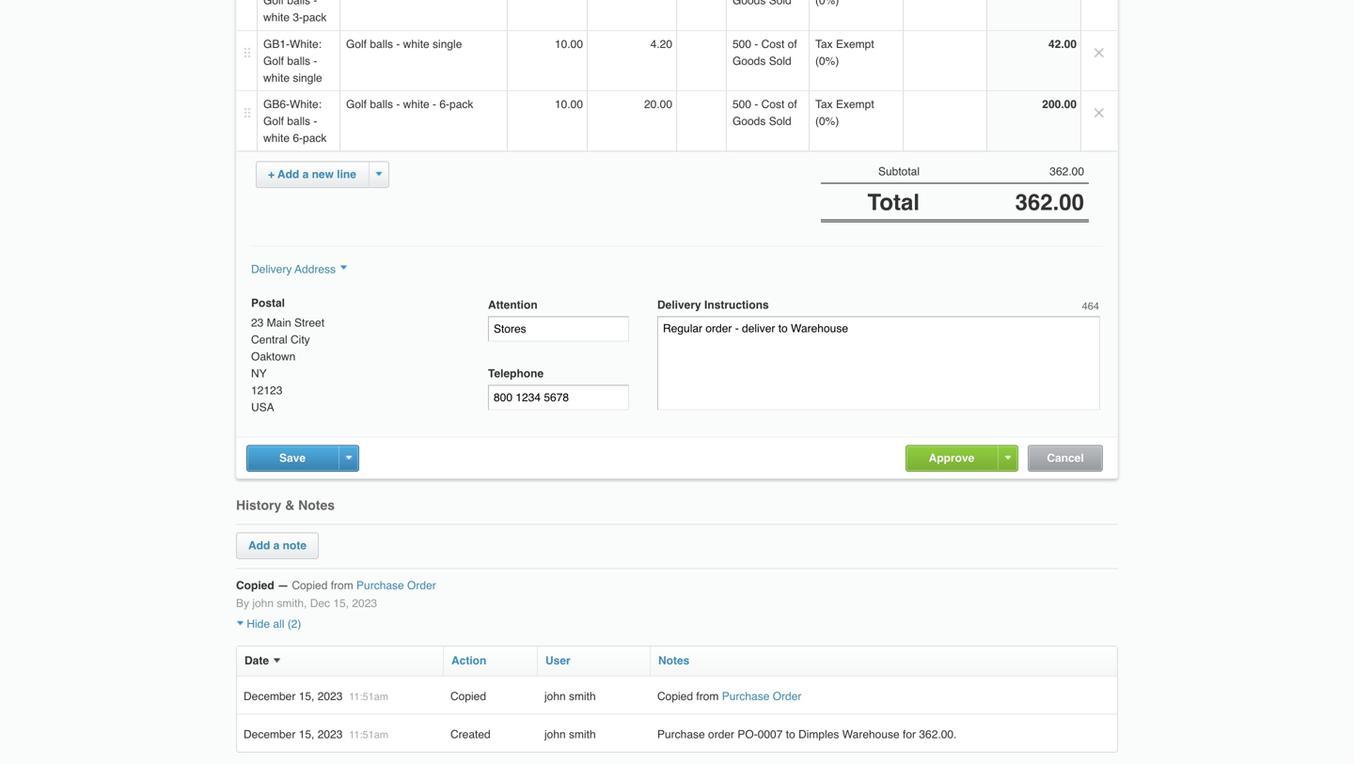 Task type: vqa. For each thing, say whether or not it's contained in the screenshot.
Save button
yes



Task type: locate. For each thing, give the bounding box(es) containing it.
of for 4.20
[[788, 38, 797, 51]]

balls inside gb1-white: golf balls - white single
[[287, 55, 310, 68]]

a left note
[[273, 539, 280, 553]]

gb6-
[[263, 98, 290, 111]]

balls down golf balls - white single
[[370, 98, 393, 111]]

tax for 4.20
[[815, 38, 833, 51]]

11:51am for copied
[[349, 691, 388, 703]]

0 vertical spatial a
[[302, 168, 309, 181]]

1 vertical spatial delivery
[[657, 299, 701, 312]]

goods for 20.00
[[733, 115, 766, 128]]

200.00
[[1042, 98, 1077, 111]]

john smith for created
[[545, 728, 596, 741]]

2 11:51am from the top
[[349, 729, 388, 741]]

2023 inside copied — copied from purchase order by john smith, dec 15, 2023
[[352, 597, 377, 611]]

purchase order link
[[356, 579, 436, 593], [722, 690, 802, 703]]

cost
[[761, 38, 785, 51], [761, 98, 785, 111]]

1 horizontal spatial purchase
[[657, 728, 705, 741]]

0 vertical spatial goods
[[733, 55, 766, 68]]

1 john smith from the top
[[545, 690, 596, 703]]

address
[[295, 263, 336, 276]]

white: down gb1-white: golf balls - white single at the left top of the page
[[290, 98, 322, 111]]

1 cost from the top
[[761, 38, 785, 51]]

delivery for delivery address
[[251, 263, 292, 276]]

pack inside gb6-white: golf balls - white 6-pack
[[303, 132, 327, 145]]

instructions
[[704, 299, 769, 312]]

2 exempt from the top
[[836, 98, 874, 111]]

1 11:51am from the top
[[349, 691, 388, 703]]

500 right 20.00
[[733, 98, 751, 111]]

10.00 left 4.20 in the top left of the page
[[555, 38, 583, 51]]

1 vertical spatial sold
[[769, 115, 792, 128]]

1 vertical spatial 10.00
[[555, 98, 583, 111]]

balls down the gb6-
[[287, 115, 310, 128]]

1 tax exempt (0%) from the top
[[815, 38, 874, 68]]

copied from purchase order
[[657, 690, 802, 703]]

(0%)
[[815, 55, 839, 68], [815, 115, 839, 128]]

6- up + add a new line
[[293, 132, 303, 145]]

&
[[285, 498, 295, 513]]

6- inside gb6-white: golf balls - white 6-pack
[[293, 132, 303, 145]]

1 vertical spatial december 15, 2023 11:51am
[[244, 728, 388, 741]]

add
[[278, 168, 299, 181], [248, 539, 270, 553]]

from right —
[[331, 579, 353, 593]]

0 vertical spatial exempt
[[836, 38, 874, 51]]

usa
[[251, 401, 274, 414]]

1 vertical spatial purchase
[[722, 690, 770, 703]]

2 10.00 from the top
[[555, 98, 583, 111]]

2 sold from the top
[[769, 115, 792, 128]]

1 december from the top
[[244, 690, 296, 703]]

white
[[403, 38, 430, 51], [263, 71, 290, 85], [403, 98, 430, 111], [263, 132, 290, 145]]

1 vertical spatial cost
[[761, 98, 785, 111]]

12123
[[251, 384, 282, 397]]

1 vertical spatial 6-
[[293, 132, 303, 145]]

december for copied
[[244, 690, 296, 703]]

2 smith from the top
[[569, 728, 596, 741]]

single up gb6-white: golf balls - white 6-pack at top
[[293, 71, 322, 85]]

warehouse
[[842, 728, 900, 741]]

1 vertical spatial goods
[[733, 115, 766, 128]]

ny
[[251, 367, 267, 380]]

6- down golf balls - white single
[[440, 98, 450, 111]]

1 vertical spatial notes
[[658, 654, 690, 668]]

december 15, 2023 11:51am for copied
[[244, 690, 388, 703]]

gb6-white: golf balls - white 6-pack
[[263, 98, 327, 145]]

2 of from the top
[[788, 98, 797, 111]]

0 vertical spatial delivery
[[251, 263, 292, 276]]

0 vertical spatial white:
[[290, 38, 322, 51]]

0 horizontal spatial single
[[293, 71, 322, 85]]

1 goods from the top
[[733, 55, 766, 68]]

delivery address button
[[251, 263, 347, 276]]

copied — copied from purchase order by john smith, dec 15, 2023
[[236, 579, 436, 611]]

from inside copied — copied from purchase order by john smith, dec 15, 2023
[[331, 579, 353, 593]]

1 vertical spatial 2023
[[318, 690, 343, 703]]

from
[[331, 579, 353, 593], [696, 690, 719, 703]]

golf
[[346, 38, 367, 51], [263, 55, 284, 68], [346, 98, 367, 111], [263, 115, 284, 128]]

1 500 from the top
[[733, 38, 751, 51]]

approve button
[[929, 452, 975, 465]]

1 vertical spatial tax
[[815, 98, 833, 111]]

pack down golf balls - white single
[[450, 98, 473, 111]]

362.00
[[1050, 165, 1084, 178], [1015, 190, 1084, 215]]

2 500 - cost of goods sold from the top
[[733, 98, 797, 128]]

362.00 for total
[[1015, 190, 1084, 215]]

23
[[251, 316, 264, 330]]

john inside copied — copied from purchase order by john smith, dec 15, 2023
[[252, 597, 274, 611]]

10.00 left 20.00
[[555, 98, 583, 111]]

balls
[[370, 38, 393, 51], [287, 55, 310, 68], [370, 98, 393, 111], [287, 115, 310, 128]]

1 exempt from the top
[[836, 38, 874, 51]]

2023
[[352, 597, 377, 611], [318, 690, 343, 703], [318, 728, 343, 741]]

1 tax from the top
[[815, 38, 833, 51]]

2 (0%) from the top
[[815, 115, 839, 128]]

main
[[267, 316, 291, 330]]

for
[[903, 728, 916, 741]]

1 vertical spatial (0%)
[[815, 115, 839, 128]]

copied for copied from purchase order
[[657, 690, 693, 703]]

dec
[[310, 597, 330, 611]]

delivery up postal
[[251, 263, 292, 276]]

0 vertical spatial purchase order link
[[356, 579, 436, 593]]

(0%) for 20.00
[[815, 115, 839, 128]]

1 vertical spatial white:
[[290, 98, 322, 111]]

1 10.00 from the top
[[555, 38, 583, 51]]

balls down gb1-
[[287, 55, 310, 68]]

6-
[[440, 98, 450, 111], [293, 132, 303, 145]]

0 horizontal spatial add
[[248, 539, 270, 553]]

500
[[733, 38, 751, 51], [733, 98, 751, 111]]

1 december 15, 2023 11:51am from the top
[[244, 690, 388, 703]]

white up the gb6-
[[263, 71, 290, 85]]

0 vertical spatial order
[[407, 579, 436, 593]]

john for created
[[545, 728, 566, 741]]

smith
[[569, 690, 596, 703], [569, 728, 596, 741]]

white: inside gb6-white: golf balls - white 6-pack
[[290, 98, 322, 111]]

notes up copied from purchase order
[[658, 654, 690, 668]]

order
[[407, 579, 436, 593], [773, 690, 802, 703]]

white: up the gb6-
[[290, 38, 322, 51]]

tax
[[815, 38, 833, 51], [815, 98, 833, 111]]

by
[[236, 597, 249, 611]]

1 vertical spatial single
[[293, 71, 322, 85]]

500 for 4.20
[[733, 38, 751, 51]]

1 vertical spatial john smith
[[545, 728, 596, 741]]

attention
[[488, 299, 538, 312]]

15,
[[333, 597, 349, 611], [299, 690, 314, 703], [299, 728, 314, 741]]

notes
[[298, 498, 335, 513], [658, 654, 690, 668]]

white:
[[290, 38, 322, 51], [290, 98, 322, 111]]

Attention text field
[[488, 316, 629, 342]]

-
[[396, 38, 400, 51], [755, 38, 758, 51], [314, 55, 317, 68], [396, 98, 400, 111], [433, 98, 436, 111], [755, 98, 758, 111], [314, 115, 317, 128]]

0 horizontal spatial purchase
[[356, 579, 404, 593]]

1 vertical spatial smith
[[569, 728, 596, 741]]

1 horizontal spatial purchase order link
[[722, 690, 802, 703]]

2 goods from the top
[[733, 115, 766, 128]]

copied for copied — copied from purchase order by john smith, dec 15, 2023
[[236, 579, 274, 593]]

10.00
[[555, 38, 583, 51], [555, 98, 583, 111]]

pack
[[450, 98, 473, 111], [303, 132, 327, 145]]

tax exempt (0%) for 4.20
[[815, 38, 874, 68]]

1 vertical spatial from
[[696, 690, 719, 703]]

december
[[244, 690, 296, 703], [244, 728, 296, 741]]

2 white: from the top
[[290, 98, 322, 111]]

2 cost from the top
[[761, 98, 785, 111]]

0 vertical spatial (0%)
[[815, 55, 839, 68]]

sold
[[769, 55, 792, 68], [769, 115, 792, 128]]

0 vertical spatial john smith
[[545, 690, 596, 703]]

0 vertical spatial 6-
[[440, 98, 450, 111]]

2023 for copied
[[318, 690, 343, 703]]

0 horizontal spatial a
[[273, 539, 280, 553]]

sold for 4.20
[[769, 55, 792, 68]]

1 of from the top
[[788, 38, 797, 51]]

street
[[294, 316, 325, 330]]

golf down gb1-
[[263, 55, 284, 68]]

tax exempt (0%)
[[815, 38, 874, 68], [815, 98, 874, 128]]

0 vertical spatial 11:51am
[[349, 691, 388, 703]]

1 vertical spatial add
[[248, 539, 270, 553]]

0 vertical spatial 10.00
[[555, 38, 583, 51]]

add right +
[[278, 168, 299, 181]]

1 vertical spatial 15,
[[299, 690, 314, 703]]

2 tax exempt (0%) from the top
[[815, 98, 874, 128]]

0 vertical spatial single
[[433, 38, 462, 51]]

1 horizontal spatial 6-
[[440, 98, 450, 111]]

white: for gb1-
[[290, 38, 322, 51]]

white down the gb6-
[[263, 132, 290, 145]]

0 vertical spatial 362.00
[[1050, 165, 1084, 178]]

2 vertical spatial 2023
[[318, 728, 343, 741]]

0 vertical spatial notes
[[298, 498, 335, 513]]

1 vertical spatial pack
[[303, 132, 327, 145]]

1 vertical spatial 500
[[733, 98, 751, 111]]

0 vertical spatial tax
[[815, 38, 833, 51]]

1 vertical spatial purchase order link
[[722, 690, 802, 703]]

single
[[433, 38, 462, 51], [293, 71, 322, 85]]

0 horizontal spatial from
[[331, 579, 353, 593]]

2 500 from the top
[[733, 98, 751, 111]]

0 horizontal spatial 6-
[[293, 132, 303, 145]]

1 horizontal spatial add
[[278, 168, 299, 181]]

2 vertical spatial john
[[545, 728, 566, 741]]

1 sold from the top
[[769, 55, 792, 68]]

john smith for copied
[[545, 690, 596, 703]]

0 vertical spatial from
[[331, 579, 353, 593]]

15, for copied
[[299, 690, 314, 703]]

1 vertical spatial 500 - cost of goods sold
[[733, 98, 797, 128]]

delivery address
[[251, 263, 336, 276]]

1 vertical spatial a
[[273, 539, 280, 553]]

1 horizontal spatial single
[[433, 38, 462, 51]]

action
[[451, 654, 487, 668]]

0 vertical spatial tax exempt (0%)
[[815, 38, 874, 68]]

john
[[252, 597, 274, 611], [545, 690, 566, 703], [545, 728, 566, 741]]

notes right &
[[298, 498, 335, 513]]

0 vertical spatial 500 - cost of goods sold
[[733, 38, 797, 68]]

december 15, 2023 11:51am
[[244, 690, 388, 703], [244, 728, 388, 741]]

from up order
[[696, 690, 719, 703]]

11:51am for created
[[349, 729, 388, 741]]

add left note
[[248, 539, 270, 553]]

add a note button
[[248, 539, 307, 553]]

gb1-
[[263, 38, 290, 51]]

purchase
[[356, 579, 404, 593], [722, 690, 770, 703], [657, 728, 705, 741]]

Telephone text field
[[488, 385, 629, 411]]

0 vertical spatial purchase
[[356, 579, 404, 593]]

0 vertical spatial pack
[[450, 98, 473, 111]]

1 horizontal spatial a
[[302, 168, 309, 181]]

1 smith from the top
[[569, 690, 596, 703]]

0 vertical spatial sold
[[769, 55, 792, 68]]

0 vertical spatial smith
[[569, 690, 596, 703]]

0 vertical spatial john
[[252, 597, 274, 611]]

delivery left instructions
[[657, 299, 701, 312]]

0 vertical spatial cost
[[761, 38, 785, 51]]

500 right 4.20 in the top left of the page
[[733, 38, 751, 51]]

1 horizontal spatial delivery
[[657, 299, 701, 312]]

white inside gb1-white: golf balls - white single
[[263, 71, 290, 85]]

goods
[[733, 55, 766, 68], [733, 115, 766, 128]]

hide all (2)
[[244, 618, 301, 631]]

2 december 15, 2023 11:51am from the top
[[244, 728, 388, 741]]

single up golf balls - white - 6-pack on the left
[[433, 38, 462, 51]]

1 vertical spatial of
[[788, 98, 797, 111]]

delivery
[[251, 263, 292, 276], [657, 299, 701, 312]]

15, for created
[[299, 728, 314, 741]]

2 vertical spatial 15,
[[299, 728, 314, 741]]

single inside gb1-white: golf balls - white single
[[293, 71, 322, 85]]

1 horizontal spatial from
[[696, 690, 719, 703]]

gb1-white: golf balls - white single
[[263, 38, 322, 85]]

0 horizontal spatial pack
[[303, 132, 327, 145]]

2 horizontal spatial purchase
[[722, 690, 770, 703]]

exempt
[[836, 38, 874, 51], [836, 98, 874, 111]]

0 vertical spatial 2023
[[352, 597, 377, 611]]

1 vertical spatial john
[[545, 690, 566, 703]]

0 horizontal spatial order
[[407, 579, 436, 593]]

golf balls - white - 6-pack
[[346, 98, 473, 111]]

1 vertical spatial 362.00
[[1015, 190, 1084, 215]]

a
[[302, 168, 309, 181], [273, 539, 280, 553]]

white: inside gb1-white: golf balls - white single
[[290, 38, 322, 51]]

0 vertical spatial 15,
[[333, 597, 349, 611]]

purchase order po-0007 to dimples warehouse for 362.00.
[[657, 728, 957, 741]]

2 december from the top
[[244, 728, 296, 741]]

0 vertical spatial december 15, 2023 11:51am
[[244, 690, 388, 703]]

1 white: from the top
[[290, 38, 322, 51]]

0007
[[758, 728, 783, 741]]

copied
[[236, 579, 274, 593], [292, 579, 328, 593], [450, 690, 486, 703], [657, 690, 693, 703]]

0 vertical spatial december
[[244, 690, 296, 703]]

sold for 20.00
[[769, 115, 792, 128]]

0 horizontal spatial delivery
[[251, 263, 292, 276]]

0 vertical spatial of
[[788, 38, 797, 51]]

1 vertical spatial order
[[773, 690, 802, 703]]

1 500 - cost of goods sold from the top
[[733, 38, 797, 68]]

of
[[788, 38, 797, 51], [788, 98, 797, 111]]

1 (0%) from the top
[[815, 55, 839, 68]]

2 tax from the top
[[815, 98, 833, 111]]

11:51am
[[349, 691, 388, 703], [349, 729, 388, 741]]

1 vertical spatial december
[[244, 728, 296, 741]]

0 vertical spatial 500
[[733, 38, 751, 51]]

a left new
[[302, 168, 309, 181]]

golf down the gb6-
[[263, 115, 284, 128]]

pack up + add a new line
[[303, 132, 327, 145]]

1 vertical spatial tax exempt (0%)
[[815, 98, 874, 128]]

created
[[450, 728, 491, 741]]

1 vertical spatial 11:51am
[[349, 729, 388, 741]]

2 john smith from the top
[[545, 728, 596, 741]]

smith,
[[277, 597, 307, 611]]

1 vertical spatial exempt
[[836, 98, 874, 111]]

- inside gb6-white: golf balls - white 6-pack
[[314, 115, 317, 128]]

telephone
[[488, 367, 544, 380]]



Task type: describe. For each thing, give the bounding box(es) containing it.
total
[[868, 190, 920, 215]]

362.00.
[[919, 728, 957, 741]]

464
[[1082, 300, 1099, 312]]

white down golf balls - white single
[[403, 98, 430, 111]]

2 vertical spatial purchase
[[657, 728, 705, 741]]

save
[[279, 452, 306, 465]]

cancel button
[[1047, 452, 1084, 465]]

white up golf balls - white - 6-pack on the left
[[403, 38, 430, 51]]

tax for 20.00
[[815, 98, 833, 111]]

2023 for created
[[318, 728, 343, 741]]

500 for 20.00
[[733, 98, 751, 111]]

balls up golf balls - white - 6-pack on the left
[[370, 38, 393, 51]]

cancel
[[1047, 452, 1084, 465]]

john for copied
[[545, 690, 566, 703]]

history & notes
[[236, 498, 335, 513]]

golf right gb1-white: golf balls - white single at the left top of the page
[[346, 38, 367, 51]]

city
[[291, 333, 310, 347]]

dimples
[[799, 728, 839, 741]]

0 horizontal spatial notes
[[298, 498, 335, 513]]

golf inside gb6-white: golf balls - white 6-pack
[[263, 115, 284, 128]]

po-
[[738, 728, 758, 741]]

smith for copied from
[[569, 690, 596, 703]]

cost for 20.00
[[761, 98, 785, 111]]

0 vertical spatial add
[[278, 168, 299, 181]]

+ add a new line button
[[268, 168, 356, 181]]

add a note
[[248, 539, 307, 553]]

cost for 4.20
[[761, 38, 785, 51]]

+ add a new line
[[268, 168, 356, 181]]

line
[[337, 168, 356, 181]]

purchase inside copied — copied from purchase order by john smith, dec 15, 2023
[[356, 579, 404, 593]]

new
[[312, 168, 334, 181]]

1 horizontal spatial order
[[773, 690, 802, 703]]

golf inside gb1-white: golf balls - white single
[[263, 55, 284, 68]]

1 horizontal spatial pack
[[450, 98, 473, 111]]

goods for 4.20
[[733, 55, 766, 68]]

all
[[273, 618, 284, 631]]

approve
[[929, 452, 975, 465]]

42.00
[[1049, 38, 1077, 51]]

10.00 for 20.00
[[555, 98, 583, 111]]

4.20
[[650, 38, 672, 51]]

oaktown
[[251, 350, 296, 363]]

history
[[236, 498, 281, 513]]

white inside gb6-white: golf balls - white 6-pack
[[263, 132, 290, 145]]

subtotal
[[878, 165, 920, 178]]

white: for gb6-
[[290, 98, 322, 111]]

hide
[[247, 618, 270, 631]]

central
[[251, 333, 287, 347]]

balls inside gb6-white: golf balls - white 6-pack
[[287, 115, 310, 128]]

note
[[283, 539, 307, 553]]

exempt for 20.00
[[836, 98, 874, 111]]

- inside gb1-white: golf balls - white single
[[314, 55, 317, 68]]

362.00 for subtotal
[[1050, 165, 1084, 178]]

user
[[545, 654, 571, 668]]

golf right gb6-white: golf balls - white 6-pack at top
[[346, 98, 367, 111]]

order inside copied — copied from purchase order by john smith, dec 15, 2023
[[407, 579, 436, 593]]

10.00 for 4.20
[[555, 38, 583, 51]]

(0%) for 4.20
[[815, 55, 839, 68]]

december for created
[[244, 728, 296, 741]]

copied for copied
[[450, 690, 486, 703]]

save button
[[279, 452, 306, 465]]

20.00
[[644, 98, 672, 111]]

to
[[786, 728, 795, 741]]

december 15, 2023 11:51am for created
[[244, 728, 388, 741]]

golf balls - white single
[[346, 38, 462, 51]]

delivery instructions
[[657, 299, 769, 312]]

tax exempt (0%) for 20.00
[[815, 98, 874, 128]]

15, inside copied — copied from purchase order by john smith, dec 15, 2023
[[333, 597, 349, 611]]

Delivery Instructions text field
[[657, 316, 1100, 411]]

date
[[245, 654, 269, 668]]

500 - cost of goods sold for 4.20
[[733, 38, 797, 68]]

exempt for 4.20
[[836, 38, 874, 51]]

500 - cost of goods sold for 20.00
[[733, 98, 797, 128]]

postal 23 main street central city oaktown ny 12123 usa
[[251, 297, 325, 414]]

0 horizontal spatial purchase order link
[[356, 579, 436, 593]]

(2)
[[287, 618, 301, 631]]

of for 20.00
[[788, 98, 797, 111]]

+
[[268, 168, 275, 181]]

order
[[708, 728, 735, 741]]

smith for purchase order po-0007 to dimples warehouse for 362.00.
[[569, 728, 596, 741]]

1 horizontal spatial notes
[[658, 654, 690, 668]]

delivery for delivery instructions
[[657, 299, 701, 312]]

postal
[[251, 297, 285, 310]]

—
[[277, 579, 289, 593]]



